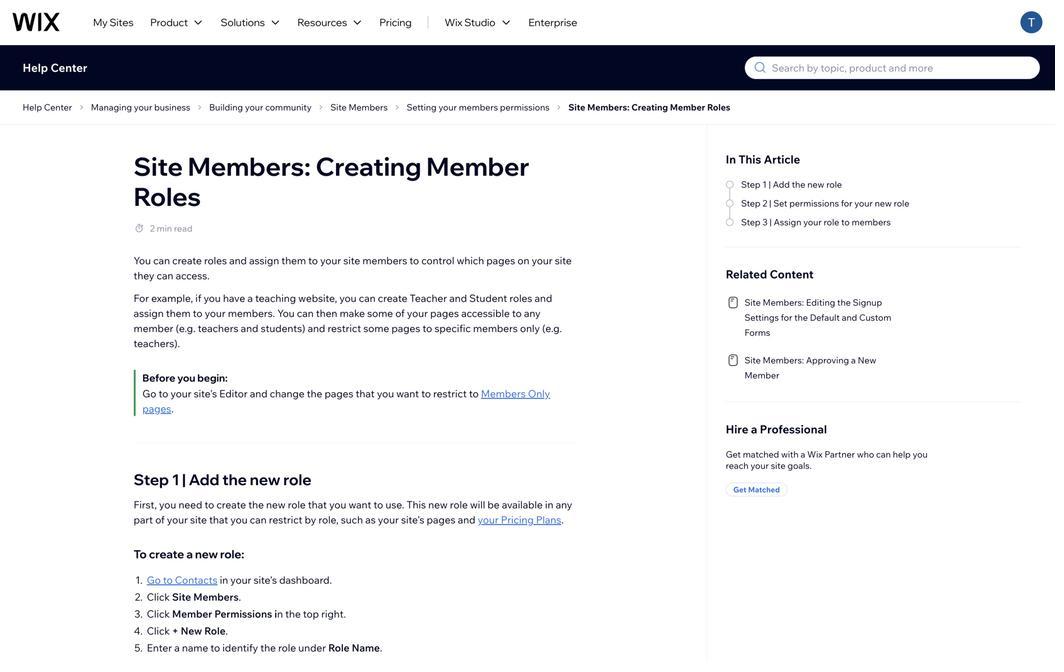 Task type: describe. For each thing, give the bounding box(es) containing it.
a up the contacts
[[186, 548, 193, 562]]

1 horizontal spatial roles
[[708, 102, 731, 113]]

0 vertical spatial creating
[[632, 102, 668, 113]]

your pricing plans .
[[478, 514, 564, 527]]

and up only
[[535, 292, 553, 305]]

0 horizontal spatial roles
[[134, 181, 201, 212]]

in this article
[[726, 152, 801, 167]]

1 horizontal spatial site members: creating member roles
[[569, 102, 731, 113]]

site's inside go to contacts in your site's dashboard. click site members . click member permissions i n the top right. click + new role . enter a name to identify the role under role name .
[[254, 574, 277, 587]]

members only pages
[[143, 388, 550, 415]]

site inside get matched with a wix partner who can help you reach your site goals.
[[771, 461, 786, 472]]

in inside first, you need to create the new role that you want to use. this new role will be available in any part of your site that you can restrict by role, such as your site's pages and
[[545, 499, 554, 511]]

restrict inside "for example, if you have a teaching website, you can create teacher and student roles and assign them to your members. you can then make some of your pages accessible to any member (e.g. teachers and students) and restrict some pages to specific members only (e.g. teachers)."
[[328, 322, 361, 335]]

any inside "for example, if you have a teaching website, you can create teacher and student roles and assign them to your members. you can then make some of your pages accessible to any member (e.g. teachers and students) and restrict some pages to specific members only (e.g. teachers)."
[[524, 307, 541, 320]]

0 horizontal spatial site members: creating member roles
[[134, 150, 530, 212]]

wix studio button
[[436, 0, 520, 45]]

approving
[[806, 355, 850, 366]]

first, you need to create the new role that you want to use. this new role will be available in any part of your site that you can restrict by role, such as your site's pages and
[[134, 499, 573, 527]]

available
[[502, 499, 543, 511]]

members inside "members only pages"
[[481, 388, 526, 400]]

need
[[179, 499, 202, 511]]

setting your members permissions
[[407, 102, 550, 113]]

site members: approving a new member
[[745, 355, 877, 381]]

2 horizontal spatial that
[[356, 388, 375, 400]]

begin:
[[197, 372, 228, 385]]

hire
[[726, 423, 749, 437]]

right.
[[321, 608, 346, 621]]

my sites link
[[85, 0, 142, 45]]

and right "teacher"
[[450, 292, 467, 305]]

0 vertical spatial help center link
[[23, 61, 87, 75]]

editing
[[806, 297, 836, 308]]

your pricing plans link
[[478, 514, 562, 527]]

| up the need at bottom left
[[182, 471, 186, 489]]

1 horizontal spatial add
[[773, 179, 790, 190]]

access.
[[176, 270, 210, 282]]

only
[[528, 388, 550, 400]]

1 vertical spatial role
[[328, 642, 350, 655]]

members inside "for example, if you have a teaching website, you can create teacher and student roles and assign them to your members. you can then make some of your pages accessible to any member (e.g. teachers and students) and restrict some pages to specific members only (e.g. teachers)."
[[473, 322, 518, 335]]

want inside first, you need to create the new role that you want to use. this new role will be available in any part of your site that you can restrict by role, such as your site's pages and
[[349, 499, 372, 511]]

the inside first, you need to create the new role that you want to use. this new role will be available in any part of your site that you can restrict by role, such as your site's pages and
[[248, 499, 264, 511]]

of inside first, you need to create the new role that you want to use. this new role will be available in any part of your site that you can restrict by role, such as your site's pages and
[[155, 514, 165, 527]]

forms
[[745, 327, 771, 338]]

restrict inside first, you need to create the new role that you want to use. this new role will be available in any part of your site that you can restrict by role, such as your site's pages and
[[269, 514, 303, 527]]

step 2 | set permissions for your new role
[[742, 198, 910, 209]]

go for go to your site's editor and change the pages that you want to restrict to
[[143, 388, 156, 400]]

community
[[265, 102, 312, 113]]

hire a professional
[[726, 423, 827, 437]]

product button
[[142, 0, 212, 45]]

site inside site members: approving a new member
[[745, 355, 761, 366]]

can up 'make'
[[359, 292, 376, 305]]

1 vertical spatial help center link
[[19, 100, 76, 115]]

your inside managing your business link
[[134, 102, 152, 113]]

before you begin:
[[143, 372, 228, 385]]

1 horizontal spatial step 1 | add the new role
[[742, 179, 842, 190]]

content
[[770, 267, 814, 281]]

to
[[134, 548, 147, 562]]

identify
[[222, 642, 258, 655]]

building your community
[[209, 102, 312, 113]]

a inside "for example, if you have a teaching website, you can create teacher and student roles and assign them to your members. you can then make some of your pages accessible to any member (e.g. teachers and students) and restrict some pages to specific members only (e.g. teachers)."
[[248, 292, 253, 305]]

dashboard.
[[279, 574, 332, 587]]

your down use.
[[378, 514, 399, 527]]

+
[[172, 625, 179, 638]]

permissions inside setting your members permissions link
[[500, 102, 550, 113]]

wix inside get matched with a wix partner who can help you reach your site goals.
[[808, 449, 823, 460]]

as
[[365, 514, 376, 527]]

member inside go to contacts in your site's dashboard. click site members . click member permissions i n the top right. click + new role . enter a name to identify the role under role name .
[[172, 608, 212, 621]]

them inside "for example, if you have a teaching website, you can create teacher and student roles and assign them to your members. you can then make some of your pages accessible to any member (e.g. teachers and students) and restrict some pages to specific members only (e.g. teachers)."
[[166, 307, 191, 320]]

members only pages link
[[143, 388, 550, 415]]

members inside you can create roles and assign them to your site members to control which pages on your site they can access.
[[363, 254, 407, 267]]

assign inside "for example, if you have a teaching website, you can create teacher and student roles and assign them to your members. you can then make some of your pages accessible to any member (e.g. teachers and students) and restrict some pages to specific members only (e.g. teachers)."
[[134, 307, 164, 320]]

1 horizontal spatial that
[[308, 499, 327, 511]]

and down members.
[[241, 322, 259, 335]]

and inside you can create roles and assign them to your site members to control which pages on your site they can access.
[[229, 254, 247, 267]]

managing your business link
[[87, 100, 194, 115]]

sites
[[110, 16, 134, 28]]

goals.
[[788, 461, 812, 472]]

matched
[[749, 485, 780, 495]]

building
[[209, 102, 243, 113]]

resources
[[298, 16, 347, 28]]

create inside first, you need to create the new role that you want to use. this new role will be available in any part of your site that you can restrict by role, such as your site's pages and
[[217, 499, 246, 511]]

1 horizontal spatial 1
[[763, 179, 767, 190]]

under
[[298, 642, 326, 655]]

profile image image
[[1021, 11, 1043, 33]]

make
[[340, 307, 365, 320]]

2 vertical spatial that
[[209, 514, 228, 527]]

read
[[174, 223, 193, 234]]

setting
[[407, 102, 437, 113]]

signup
[[853, 297, 883, 308]]

a inside get matched with a wix partner who can help you reach your site goals.
[[801, 449, 806, 460]]

for inside site members: editing the signup settings for the default and custom forms
[[781, 312, 793, 323]]

0 vertical spatial 2
[[763, 198, 768, 209]]

contacts
[[175, 574, 218, 587]]

of inside "for example, if you have a teaching website, you can create teacher and student roles and assign them to your members. you can then make some of your pages accessible to any member (e.g. teachers and students) and restrict some pages to specific members only (e.g. teachers)."
[[396, 307, 405, 320]]

1 horizontal spatial pricing
[[501, 514, 534, 527]]

site inside site members: editing the signup settings for the default and custom forms
[[745, 297, 761, 308]]

0 horizontal spatial creating
[[316, 150, 422, 182]]

for
[[134, 292, 149, 305]]

only
[[520, 322, 540, 335]]

name
[[352, 642, 380, 655]]

first,
[[134, 499, 157, 511]]

go for go to contacts in your site's dashboard. click site members . click member permissions i n the top right. click + new role . enter a name to identify the role under role name .
[[147, 574, 161, 587]]

1 vertical spatial center
[[44, 102, 72, 113]]

1 help from the top
[[23, 61, 48, 75]]

0 horizontal spatial site's
[[194, 388, 217, 400]]

solutions button
[[212, 0, 289, 45]]

0 vertical spatial role
[[204, 625, 226, 638]]

0 vertical spatial for
[[841, 198, 853, 209]]

a inside site members: approving a new member
[[852, 355, 856, 366]]

my sites
[[93, 16, 134, 28]]

which
[[457, 254, 484, 267]]

custom
[[860, 312, 892, 323]]

0 horizontal spatial pricing
[[380, 16, 412, 28]]

0 vertical spatial want
[[397, 388, 419, 400]]

assign
[[774, 217, 802, 228]]

members.
[[228, 307, 275, 320]]

enterprise link
[[520, 0, 586, 45]]

go to contacts link
[[147, 574, 218, 587]]

students)
[[261, 322, 306, 335]]

who
[[857, 449, 875, 460]]

step left the set on the top right of page
[[742, 198, 761, 209]]

help
[[893, 449, 911, 460]]

solutions
[[221, 16, 265, 28]]

you inside "for example, if you have a teaching website, you can create teacher and student roles and assign them to your members. you can then make some of your pages accessible to any member (e.g. teachers and students) and restrict some pages to specific members only (e.g. teachers)."
[[277, 307, 295, 320]]

can down website,
[[297, 307, 314, 320]]

2 (e.g. from the left
[[542, 322, 562, 335]]

with
[[782, 449, 799, 460]]

members: inside site members: approving a new member
[[763, 355, 804, 366]]

new inside site members: approving a new member
[[858, 355, 877, 366]]

by
[[305, 514, 316, 527]]

in inside go to contacts in your site's dashboard. click site members . click member permissions i n the top right. click + new role . enter a name to identify the role under role name .
[[220, 574, 228, 587]]

such
[[341, 514, 363, 527]]

pages inside first, you need to create the new role that you want to use. this new role will be available in any part of your site that you can restrict by role, such as your site's pages and
[[427, 514, 456, 527]]

go to your site's editor and change the pages that you want to restrict to
[[143, 388, 481, 400]]

specific
[[435, 322, 471, 335]]

role:
[[220, 548, 244, 562]]

and inside site members: editing the signup settings for the default and custom forms
[[842, 312, 858, 323]]

settings
[[745, 312, 779, 323]]

wix logo, homepage image
[[13, 13, 60, 32]]

name
[[182, 642, 208, 655]]

site's inside first, you need to create the new role that you want to use. this new role will be available in any part of your site that you can restrict by role, such as your site's pages and
[[401, 514, 425, 527]]

on
[[518, 254, 530, 267]]

your inside building your community link
[[245, 102, 263, 113]]

site members: approving a new member link
[[726, 352, 912, 383]]

your down "teacher"
[[407, 307, 428, 320]]

wix studio
[[445, 16, 496, 28]]

1 help center from the top
[[23, 61, 87, 75]]

then
[[316, 307, 338, 320]]

plans
[[536, 514, 562, 527]]

will
[[470, 499, 485, 511]]



Task type: locate. For each thing, give the bounding box(es) containing it.
roles up access.
[[204, 254, 227, 267]]

click down go to contacts link
[[147, 591, 170, 604]]

1 horizontal spatial roles
[[510, 292, 533, 305]]

your right setting
[[439, 102, 457, 113]]

site down "with"
[[771, 461, 786, 472]]

create left "teacher"
[[378, 292, 408, 305]]

1 horizontal spatial creating
[[632, 102, 668, 113]]

setting your members permissions link
[[403, 100, 554, 115]]

0 vertical spatial assign
[[249, 254, 279, 267]]

get matched
[[734, 485, 780, 495]]

1 horizontal spatial permissions
[[790, 198, 839, 209]]

your up teachers
[[205, 307, 226, 320]]

1 horizontal spatial of
[[396, 307, 405, 320]]

can right who
[[877, 449, 891, 460]]

2 horizontal spatial site's
[[401, 514, 425, 527]]

1 vertical spatial of
[[155, 514, 165, 527]]

and down will
[[458, 514, 476, 527]]

site down the need at bottom left
[[190, 514, 207, 527]]

default
[[810, 312, 840, 323]]

part
[[134, 514, 153, 527]]

2 min read
[[150, 223, 193, 234]]

new right the "approving"
[[858, 355, 877, 366]]

before
[[143, 372, 175, 385]]

you up they
[[134, 254, 151, 267]]

editor
[[219, 388, 248, 400]]

step
[[742, 179, 761, 190], [742, 198, 761, 209], [742, 217, 761, 228], [134, 471, 169, 489]]

i
[[275, 608, 277, 621]]

some right 'make'
[[367, 307, 393, 320]]

role up "name"
[[204, 625, 226, 638]]

0 vertical spatial help center
[[23, 61, 87, 75]]

in
[[545, 499, 554, 511], [220, 574, 228, 587]]

site members: editing the signup settings for the default and custom forms link
[[726, 294, 912, 341]]

related content
[[726, 267, 814, 281]]

members left setting
[[349, 102, 388, 113]]

0 vertical spatial new
[[858, 355, 877, 366]]

create right to
[[149, 548, 184, 562]]

pages inside "members only pages"
[[143, 403, 171, 415]]

0 vertical spatial roles
[[708, 102, 731, 113]]

them inside you can create roles and assign them to your site members to control which pages on your site they can access.
[[282, 254, 306, 267]]

roles inside "for example, if you have a teaching website, you can create teacher and student roles and assign them to your members. you can then make some of your pages accessible to any member (e.g. teachers and students) and restrict some pages to specific members only (e.g. teachers)."
[[510, 292, 533, 305]]

1 vertical spatial add
[[189, 471, 219, 489]]

and inside first, you need to create the new role that you want to use. this new role will be available in any part of your site that you can restrict by role, such as your site's pages and
[[458, 514, 476, 527]]

0 horizontal spatial assign
[[134, 307, 164, 320]]

a right the "approving"
[[852, 355, 856, 366]]

1 vertical spatial permissions
[[790, 198, 839, 209]]

0 horizontal spatial add
[[189, 471, 219, 489]]

role inside go to contacts in your site's dashboard. click site members . click member permissions i n the top right. click + new role . enter a name to identify the role under role name .
[[278, 642, 296, 655]]

teacher
[[410, 292, 447, 305]]

1 vertical spatial help center
[[23, 102, 72, 113]]

this inside first, you need to create the new role that you want to use. this new role will be available in any part of your site that you can restrict by role, such as your site's pages and
[[407, 499, 426, 511]]

them up teaching
[[282, 254, 306, 267]]

and up "have"
[[229, 254, 247, 267]]

a down +
[[174, 642, 180, 655]]

1 vertical spatial help
[[23, 102, 42, 113]]

site right on
[[555, 254, 572, 267]]

1 horizontal spatial role
[[328, 642, 350, 655]]

create right the need at bottom left
[[217, 499, 246, 511]]

0 horizontal spatial them
[[166, 307, 191, 320]]

2 click from the top
[[147, 608, 170, 621]]

site inside go to contacts in your site's dashboard. click site members . click member permissions i n the top right. click + new role . enter a name to identify the role under role name .
[[172, 591, 191, 604]]

0 horizontal spatial this
[[407, 499, 426, 511]]

1 vertical spatial 1
[[172, 471, 179, 489]]

1 horizontal spatial want
[[397, 388, 419, 400]]

| right the 3 on the top
[[770, 217, 772, 228]]

wix inside 'button'
[[445, 16, 463, 28]]

you inside get matched with a wix partner who can help you reach your site goals.
[[913, 449, 928, 460]]

member inside site members: approving a new member
[[745, 370, 780, 381]]

get down reach
[[734, 485, 747, 495]]

0 vertical spatial add
[[773, 179, 790, 190]]

and down signup
[[842, 312, 858, 323]]

0 horizontal spatial role
[[204, 625, 226, 638]]

your left business
[[134, 102, 152, 113]]

teachers
[[198, 322, 239, 335]]

and down the then
[[308, 322, 325, 335]]

1 horizontal spatial assign
[[249, 254, 279, 267]]

1 vertical spatial any
[[556, 499, 573, 511]]

0 vertical spatial some
[[367, 307, 393, 320]]

2 horizontal spatial members
[[481, 388, 526, 400]]

assign inside you can create roles and assign them to your site members to control which pages on your site they can access.
[[249, 254, 279, 267]]

get matched with a wix partner who can help you reach your site goals.
[[726, 449, 928, 472]]

new inside go to contacts in your site's dashboard. click site members . click member permissions i n the top right. click + new role . enter a name to identify the role under role name .
[[181, 625, 202, 638]]

1 horizontal spatial (e.g.
[[542, 322, 562, 335]]

can up they
[[153, 254, 170, 267]]

get matched link
[[726, 483, 788, 497]]

get up reach
[[726, 449, 741, 460]]

1 vertical spatial 2
[[150, 223, 155, 234]]

1 vertical spatial assign
[[134, 307, 164, 320]]

can right they
[[157, 270, 173, 282]]

1 click from the top
[[147, 591, 170, 604]]

0 vertical spatial site members: creating member roles
[[569, 102, 731, 113]]

you up students)
[[277, 307, 295, 320]]

step down in this article
[[742, 179, 761, 190]]

0 horizontal spatial permissions
[[500, 102, 550, 113]]

step left the 3 on the top
[[742, 217, 761, 228]]

roles up in
[[708, 102, 731, 113]]

help center link
[[23, 61, 87, 75], [19, 100, 76, 115]]

0 vertical spatial this
[[739, 152, 762, 167]]

roles up only
[[510, 292, 533, 305]]

your down step 2 | set permissions for your new role
[[804, 217, 822, 228]]

add
[[773, 179, 790, 190], [189, 471, 219, 489]]

site's down begin:
[[194, 388, 217, 400]]

0 vertical spatial 1
[[763, 179, 767, 190]]

members right setting
[[459, 102, 498, 113]]

go inside go to contacts in your site's dashboard. click site members . click member permissions i n the top right. click + new role . enter a name to identify the role under role name .
[[147, 574, 161, 587]]

2 help center from the top
[[23, 102, 72, 113]]

Search by topic, product and more field
[[768, 57, 1032, 79]]

wix up goals.
[[808, 449, 823, 460]]

1 horizontal spatial 2
[[763, 198, 768, 209]]

1 horizontal spatial for
[[841, 198, 853, 209]]

1 vertical spatial them
[[166, 307, 191, 320]]

site up 'make'
[[344, 254, 360, 267]]

this right use.
[[407, 499, 426, 511]]

0 horizontal spatial new
[[181, 625, 202, 638]]

(e.g. right only
[[542, 322, 562, 335]]

example,
[[151, 292, 193, 305]]

0 horizontal spatial 1
[[172, 471, 179, 489]]

1 horizontal spatial new
[[858, 355, 877, 366]]

3 click from the top
[[147, 625, 170, 638]]

your right on
[[532, 254, 553, 267]]

1 horizontal spatial site's
[[254, 574, 277, 587]]

pages inside you can create roles and assign them to your site members to control which pages on your site they can access.
[[487, 254, 515, 267]]

members down the contacts
[[193, 591, 239, 604]]

a up goals.
[[801, 449, 806, 460]]

that
[[356, 388, 375, 400], [308, 499, 327, 511], [209, 514, 228, 527]]

0 vertical spatial pricing
[[380, 16, 412, 28]]

1 vertical spatial roles
[[134, 181, 201, 212]]

0 vertical spatial that
[[356, 388, 375, 400]]

2 vertical spatial site's
[[254, 574, 277, 587]]

1 horizontal spatial members
[[349, 102, 388, 113]]

your
[[134, 102, 152, 113], [245, 102, 263, 113], [439, 102, 457, 113], [855, 198, 873, 209], [804, 217, 822, 228], [320, 254, 341, 267], [532, 254, 553, 267], [205, 307, 226, 320], [407, 307, 428, 320], [171, 388, 192, 400], [751, 461, 769, 472], [167, 514, 188, 527], [378, 514, 399, 527], [478, 514, 499, 527], [231, 574, 251, 587]]

get inside get matched with a wix partner who can help you reach your site goals.
[[726, 449, 741, 460]]

your down before you begin: on the left bottom of page
[[171, 388, 192, 400]]

0 horizontal spatial members
[[193, 591, 239, 604]]

0 vertical spatial help
[[23, 61, 48, 75]]

click up enter
[[147, 608, 170, 621]]

some down 'make'
[[364, 322, 389, 335]]

your up step 3 | assign your role to members
[[855, 198, 873, 209]]

roles
[[708, 102, 731, 113], [134, 181, 201, 212]]

members down accessible
[[473, 322, 518, 335]]

they
[[134, 270, 154, 282]]

be
[[488, 499, 500, 511]]

click left +
[[147, 625, 170, 638]]

0 horizontal spatial you
[[134, 254, 151, 267]]

of right part at bottom
[[155, 514, 165, 527]]

can inside get matched with a wix partner who can help you reach your site goals.
[[877, 449, 891, 460]]

2 left the min
[[150, 223, 155, 234]]

1 vertical spatial roles
[[510, 292, 533, 305]]

member
[[134, 322, 174, 335]]

1 vertical spatial site's
[[401, 514, 425, 527]]

0 horizontal spatial (e.g.
[[176, 322, 196, 335]]

to create a new role:
[[134, 548, 244, 562]]

0 horizontal spatial any
[[524, 307, 541, 320]]

1 vertical spatial site members: creating member roles
[[134, 150, 530, 212]]

a right hire
[[751, 423, 758, 437]]

create inside you can create roles and assign them to your site members to control which pages on your site they can access.
[[172, 254, 202, 267]]

control
[[422, 254, 455, 267]]

have
[[223, 292, 245, 305]]

your inside get matched with a wix partner who can help you reach your site goals.
[[751, 461, 769, 472]]

role right under
[[328, 642, 350, 655]]

1 vertical spatial members
[[481, 388, 526, 400]]

in
[[726, 152, 736, 167]]

0 vertical spatial in
[[545, 499, 554, 511]]

wix
[[445, 16, 463, 28], [808, 449, 823, 460]]

0 vertical spatial of
[[396, 307, 405, 320]]

assign up member
[[134, 307, 164, 320]]

new
[[808, 179, 825, 190], [875, 198, 892, 209], [250, 471, 280, 489], [266, 499, 286, 511], [428, 499, 448, 511], [195, 548, 218, 562]]

roles up the min
[[134, 181, 201, 212]]

can
[[153, 254, 170, 267], [157, 270, 173, 282], [359, 292, 376, 305], [297, 307, 314, 320], [877, 449, 891, 460], [250, 514, 267, 527]]

any up plans
[[556, 499, 573, 511]]

1 vertical spatial for
[[781, 312, 793, 323]]

center down the wix logo, homepage
[[51, 61, 87, 75]]

teaching
[[255, 292, 296, 305]]

resources button
[[289, 0, 371, 45]]

create up access.
[[172, 254, 202, 267]]

members down step 2 | set permissions for your new role
[[852, 217, 891, 228]]

go to contacts in your site's dashboard. click site members . click member permissions i n the top right. click + new role . enter a name to identify the role under role name .
[[147, 574, 382, 655]]

new right +
[[181, 625, 202, 638]]

2 vertical spatial click
[[147, 625, 170, 638]]

pages
[[487, 254, 515, 267], [430, 307, 459, 320], [392, 322, 421, 335], [325, 388, 354, 400], [143, 403, 171, 415], [427, 514, 456, 527]]

members:
[[588, 102, 630, 113], [188, 150, 311, 182], [763, 297, 804, 308], [763, 355, 804, 366]]

matched
[[743, 449, 780, 460]]

0 horizontal spatial restrict
[[269, 514, 303, 527]]

1 vertical spatial restrict
[[433, 388, 467, 400]]

studio
[[465, 16, 496, 28]]

professional
[[760, 423, 827, 437]]

create inside "for example, if you have a teaching website, you can create teacher and student roles and assign them to your members. you can then make some of your pages accessible to any member (e.g. teachers and students) and restrict some pages to specific members only (e.g. teachers)."
[[378, 292, 408, 305]]

0 vertical spatial site's
[[194, 388, 217, 400]]

members inside setting your members permissions link
[[459, 102, 498, 113]]

0 horizontal spatial that
[[209, 514, 228, 527]]

your down role:
[[231, 574, 251, 587]]

your down matched
[[751, 461, 769, 472]]

0 vertical spatial get
[[726, 449, 741, 460]]

1 vertical spatial some
[[364, 322, 389, 335]]

for
[[841, 198, 853, 209], [781, 312, 793, 323]]

1 vertical spatial step 1 | add the new role
[[134, 471, 312, 489]]

0 vertical spatial wix
[[445, 16, 463, 28]]

site's down use.
[[401, 514, 425, 527]]

0 vertical spatial click
[[147, 591, 170, 604]]

building your community link
[[206, 100, 316, 115]]

site
[[344, 254, 360, 267], [555, 254, 572, 267], [771, 461, 786, 472], [190, 514, 207, 527]]

any inside first, you need to create the new role that you want to use. this new role will be available in any part of your site that you can restrict by role, such as your site's pages and
[[556, 499, 573, 511]]

2 horizontal spatial restrict
[[433, 388, 467, 400]]

your up website,
[[320, 254, 341, 267]]

a
[[248, 292, 253, 305], [852, 355, 856, 366], [751, 423, 758, 437], [801, 449, 806, 460], [186, 548, 193, 562], [174, 642, 180, 655]]

them
[[282, 254, 306, 267], [166, 307, 191, 320]]

site
[[331, 102, 347, 113], [569, 102, 586, 113], [134, 150, 183, 182], [745, 297, 761, 308], [745, 355, 761, 366], [172, 591, 191, 604]]

| left the set on the top right of page
[[770, 198, 772, 209]]

your inside setting your members permissions link
[[439, 102, 457, 113]]

step up 'first,' at the left
[[134, 471, 169, 489]]

1 horizontal spatial in
[[545, 499, 554, 511]]

this
[[739, 152, 762, 167], [407, 499, 426, 511]]

1
[[763, 179, 767, 190], [172, 471, 179, 489]]

site's
[[194, 388, 217, 400], [401, 514, 425, 527], [254, 574, 277, 587]]

top
[[303, 608, 319, 621]]

1 vertical spatial this
[[407, 499, 426, 511]]

wix left 'studio'
[[445, 16, 463, 28]]

business
[[154, 102, 190, 113]]

site inside first, you need to create the new role that you want to use. this new role will be available in any part of your site that you can restrict by role, such as your site's pages and
[[190, 514, 207, 527]]

center left managing
[[44, 102, 72, 113]]

step 1 | add the new role up the set on the top right of page
[[742, 179, 842, 190]]

1 horizontal spatial you
[[277, 307, 295, 320]]

(e.g. right member
[[176, 322, 196, 335]]

1 (e.g. from the left
[[176, 322, 196, 335]]

1 horizontal spatial this
[[739, 152, 762, 167]]

0 horizontal spatial want
[[349, 499, 372, 511]]

roles inside you can create roles and assign them to your site members to control which pages on your site they can access.
[[204, 254, 227, 267]]

0 vertical spatial permissions
[[500, 102, 550, 113]]

0 horizontal spatial step 1 | add the new role
[[134, 471, 312, 489]]

use.
[[386, 499, 405, 511]]

reach
[[726, 461, 749, 472]]

0 vertical spatial them
[[282, 254, 306, 267]]

go down before
[[143, 388, 156, 400]]

members: inside site members: editing the signup settings for the default and custom forms
[[763, 297, 804, 308]]

site's up i
[[254, 574, 277, 587]]

website,
[[298, 292, 337, 305]]

members inside go to contacts in your site's dashboard. click site members . click member permissions i n the top right. click + new role . enter a name to identify the role under role name .
[[193, 591, 239, 604]]

this right in
[[739, 152, 762, 167]]

add up the need at bottom left
[[189, 471, 219, 489]]

1 horizontal spatial any
[[556, 499, 573, 511]]

get for get matched
[[734, 485, 747, 495]]

managing
[[91, 102, 132, 113]]

set
[[774, 198, 788, 209]]

members left only
[[481, 388, 526, 400]]

your down the need at bottom left
[[167, 514, 188, 527]]

you can create roles and assign them to your site members to control which pages on your site they can access.
[[134, 254, 572, 282]]

members left control
[[363, 254, 407, 267]]

1 vertical spatial go
[[147, 574, 161, 587]]

0 vertical spatial roles
[[204, 254, 227, 267]]

your inside go to contacts in your site's dashboard. click site members . click member permissions i n the top right. click + new role . enter a name to identify the role under role name .
[[231, 574, 251, 587]]

your down be
[[478, 514, 499, 527]]

3
[[763, 217, 768, 228]]

1 vertical spatial in
[[220, 574, 228, 587]]

and right editor
[[250, 388, 268, 400]]

step 3 | assign your role to members
[[742, 217, 891, 228]]

go left the contacts
[[147, 574, 161, 587]]

0 vertical spatial members
[[349, 102, 388, 113]]

for right settings
[[781, 312, 793, 323]]

for up step 3 | assign your role to members
[[841, 198, 853, 209]]

change
[[270, 388, 305, 400]]

you
[[134, 254, 151, 267], [277, 307, 295, 320]]

a inside go to contacts in your site's dashboard. click site members . click member permissions i n the top right. click + new role . enter a name to identify the role under role name .
[[174, 642, 180, 655]]

min
[[157, 223, 172, 234]]

members
[[349, 102, 388, 113], [481, 388, 526, 400], [193, 591, 239, 604]]

your right building
[[245, 102, 263, 113]]

if
[[195, 292, 201, 305]]

| down in this article
[[769, 179, 771, 190]]

product
[[150, 16, 188, 28]]

of right 'make'
[[396, 307, 405, 320]]

add up the set on the top right of page
[[773, 179, 790, 190]]

site members: creating member roles
[[569, 102, 731, 113], [134, 150, 530, 212]]

related
[[726, 267, 768, 281]]

help
[[23, 61, 48, 75], [23, 102, 42, 113]]

0 vertical spatial center
[[51, 61, 87, 75]]

1 vertical spatial wix
[[808, 449, 823, 460]]

role
[[827, 179, 842, 190], [894, 198, 910, 209], [824, 217, 840, 228], [283, 471, 312, 489], [288, 499, 306, 511], [450, 499, 468, 511], [278, 642, 296, 655]]

create
[[172, 254, 202, 267], [378, 292, 408, 305], [217, 499, 246, 511], [149, 548, 184, 562]]

get for get matched with a wix partner who can help you reach your site goals.
[[726, 449, 741, 460]]

1 horizontal spatial them
[[282, 254, 306, 267]]

in up plans
[[545, 499, 554, 511]]

1 down in this article
[[763, 179, 767, 190]]

1 vertical spatial new
[[181, 625, 202, 638]]

assign up teaching
[[249, 254, 279, 267]]

2 help from the top
[[23, 102, 42, 113]]

can inside first, you need to create the new role that you want to use. this new role will be available in any part of your site that you can restrict by role, such as your site's pages and
[[250, 514, 267, 527]]

you inside you can create roles and assign them to your site members to control which pages on your site they can access.
[[134, 254, 151, 267]]

for example, if you have a teaching website, you can create teacher and student roles and assign them to your members. you can then make some of your pages accessible to any member (e.g. teachers and students) and restrict some pages to specific members only (e.g. teachers).
[[134, 292, 562, 350]]

in down role:
[[220, 574, 228, 587]]

enter
[[147, 642, 172, 655]]



Task type: vqa. For each thing, say whether or not it's contained in the screenshot.
Click SEO (Google) .
no



